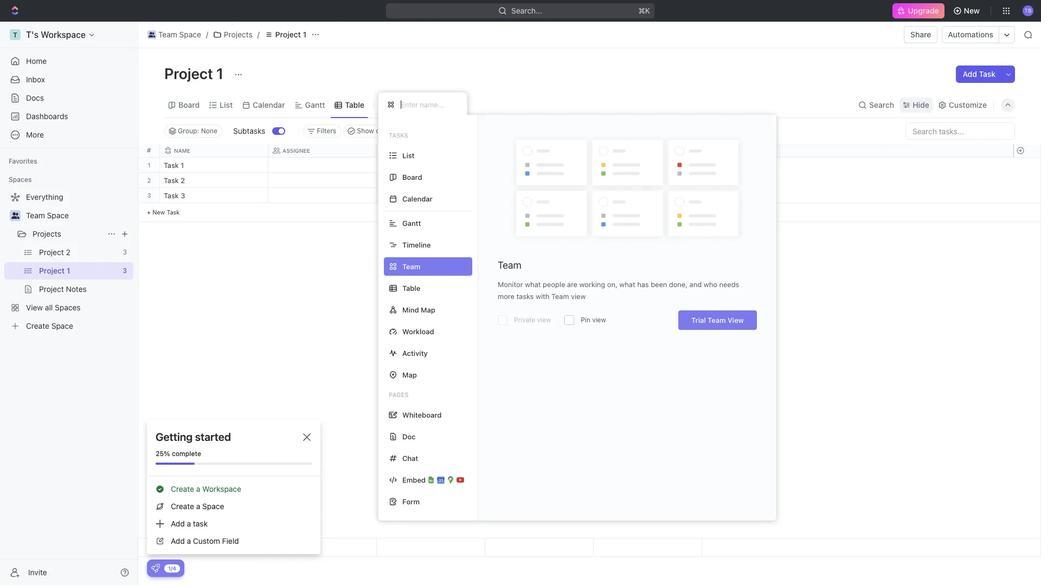 Task type: describe. For each thing, give the bounding box(es) containing it.
more
[[498, 292, 515, 301]]

started
[[195, 431, 231, 444]]

do for task 3
[[394, 193, 403, 200]]

to for ‎task 1
[[384, 162, 392, 169]]

hide button
[[900, 97, 933, 113]]

spaces
[[9, 176, 32, 184]]

1 horizontal spatial table
[[403, 284, 421, 293]]

press space to select this row. row containing 3
[[138, 188, 160, 203]]

‎task 2
[[164, 176, 185, 185]]

create a space
[[171, 502, 224, 512]]

0 vertical spatial projects
[[224, 30, 253, 39]]

complete
[[172, 450, 201, 458]]

subtasks
[[233, 126, 265, 136]]

share
[[911, 30, 932, 39]]

1 vertical spatial projects link
[[33, 226, 103, 243]]

view for pin view
[[592, 316, 606, 324]]

0 vertical spatial space
[[179, 30, 201, 39]]

chat
[[403, 454, 418, 463]]

on,
[[607, 280, 618, 289]]

field
[[222, 537, 239, 546]]

workload
[[403, 327, 434, 336]]

board link
[[176, 97, 200, 113]]

home link
[[4, 53, 133, 70]]

project 1 link
[[262, 28, 309, 41]]

to for ‎task 2
[[384, 177, 392, 184]]

add task
[[963, 69, 996, 79]]

docs
[[26, 93, 44, 103]]

show closed button
[[344, 125, 402, 138]]

home
[[26, 56, 47, 66]]

1 horizontal spatial calendar
[[403, 194, 433, 203]]

press space to select this row. row containing task 3
[[160, 188, 703, 205]]

trial team view
[[692, 316, 744, 325]]

team right user group icon at the left
[[158, 30, 177, 39]]

upgrade
[[908, 6, 939, 15]]

1 / from the left
[[206, 30, 208, 39]]

1 inside 1 2 3
[[148, 162, 151, 169]]

press space to select this row. row containing ‎task 2
[[160, 173, 703, 190]]

a for custom
[[187, 537, 191, 546]]

view button
[[378, 92, 413, 118]]

customize button
[[935, 97, 991, 113]]

working
[[580, 280, 606, 289]]

a for task
[[187, 520, 191, 529]]

pin
[[581, 316, 591, 324]]

to for task 3
[[384, 193, 392, 200]]

show closed
[[357, 127, 397, 135]]

25% complete
[[156, 450, 201, 458]]

row group containing ‎task 1
[[160, 158, 703, 222]]

task 3
[[164, 191, 185, 200]]

done,
[[669, 280, 688, 289]]

to do for task 3
[[384, 193, 403, 200]]

0 horizontal spatial map
[[403, 371, 417, 379]]

upgrade link
[[893, 3, 945, 18]]

calendar link
[[251, 97, 285, 113]]

2 vertical spatial space
[[202, 502, 224, 512]]

2 for ‎task
[[181, 176, 185, 185]]

task for new task
[[167, 209, 180, 216]]

monitor what people are working on, what has been done, and who needs more tasks with team view
[[498, 280, 740, 301]]

team space link inside tree
[[26, 207, 131, 225]]

view inside monitor what people are working on, what has been done, and who needs more tasks with team view
[[571, 292, 586, 301]]

to do for ‎task 2
[[384, 177, 403, 184]]

user group image
[[149, 32, 155, 37]]

do for ‎task 1
[[394, 162, 403, 169]]

space inside tree
[[47, 211, 69, 220]]

0 horizontal spatial gantt
[[305, 100, 325, 109]]

a for space
[[196, 502, 200, 512]]

to do cell for ‎task 2
[[377, 173, 486, 188]]

to do for ‎task 1
[[384, 162, 403, 169]]

1 horizontal spatial team space
[[158, 30, 201, 39]]

Enter name... field
[[400, 100, 458, 110]]

docs link
[[4, 90, 133, 107]]

set priority image for 1
[[592, 158, 609, 175]]

favorites
[[9, 157, 37, 165]]

whiteboard
[[403, 411, 442, 420]]

0 horizontal spatial project 1
[[164, 65, 227, 82]]

sidebar navigation
[[0, 22, 138, 586]]

workspace
[[202, 485, 241, 494]]

subtasks button
[[229, 123, 273, 140]]

dashboards
[[26, 112, 68, 121]]

1 inside press space to select this row. row
[[181, 161, 184, 170]]

new for new task
[[153, 209, 165, 216]]

press space to select this row. row containing 1
[[138, 158, 160, 173]]

new for new
[[964, 6, 980, 15]]

board inside board link
[[178, 100, 200, 109]]

embed
[[403, 476, 426, 485]]

create a workspace
[[171, 485, 241, 494]]

press space to select this row. row containing 2
[[138, 173, 160, 188]]

inbox link
[[4, 71, 133, 88]]

0 vertical spatial projects link
[[210, 28, 255, 41]]

custom
[[193, 537, 220, 546]]

doc
[[403, 433, 416, 441]]

onboarding checklist button element
[[151, 565, 160, 573]]

projects inside tree
[[33, 229, 61, 239]]

press space to select this row. row containing ‎task 1
[[160, 158, 703, 175]]

dashboards link
[[4, 108, 133, 125]]

1 2 3
[[147, 162, 151, 199]]

mind
[[403, 306, 419, 314]]

with
[[536, 292, 550, 301]]

add for add a custom field
[[171, 537, 185, 546]]

‎task for ‎task 1
[[164, 161, 179, 170]]

task
[[193, 520, 208, 529]]

hide
[[913, 100, 930, 109]]



Task type: vqa. For each thing, say whether or not it's contained in the screenshot.
Embed
yes



Task type: locate. For each thing, give the bounding box(es) containing it.
team space
[[158, 30, 201, 39], [26, 211, 69, 220]]

add a custom field
[[171, 537, 239, 546]]

to do cell for task 3
[[377, 188, 486, 203]]

a
[[196, 485, 200, 494], [196, 502, 200, 512], [187, 520, 191, 529], [187, 537, 191, 546]]

team up monitor
[[498, 260, 522, 271]]

getting started
[[156, 431, 231, 444]]

0 vertical spatial project
[[275, 30, 301, 39]]

0 vertical spatial add
[[963, 69, 978, 79]]

projects link
[[210, 28, 255, 41], [33, 226, 103, 243]]

tasks
[[517, 292, 534, 301]]

25%
[[156, 450, 170, 458]]

task down the "task 3"
[[167, 209, 180, 216]]

1 what from the left
[[525, 280, 541, 289]]

0 vertical spatial list
[[220, 100, 233, 109]]

2 vertical spatial add
[[171, 537, 185, 546]]

1 vertical spatial task
[[164, 191, 179, 200]]

task inside press space to select this row. row
[[164, 191, 179, 200]]

0 vertical spatial task
[[979, 69, 996, 79]]

view
[[392, 100, 410, 109], [728, 316, 744, 325]]

search...
[[512, 6, 543, 15]]

set priority element for 3
[[592, 189, 609, 205]]

1 vertical spatial map
[[403, 371, 417, 379]]

team right trial
[[708, 316, 726, 325]]

table link
[[343, 97, 365, 113]]

#
[[147, 146, 151, 155]]

set priority image
[[592, 189, 609, 205]]

do for ‎task 2
[[394, 177, 403, 184]]

1 horizontal spatial view
[[728, 316, 744, 325]]

1 vertical spatial to do
[[384, 177, 403, 184]]

set priority element for 2
[[592, 174, 609, 190]]

board left list link
[[178, 100, 200, 109]]

1 set priority image from the top
[[592, 158, 609, 175]]

view button
[[378, 97, 413, 113]]

3 to do from the top
[[384, 193, 403, 200]]

team space inside tree
[[26, 211, 69, 220]]

table
[[345, 100, 365, 109], [403, 284, 421, 293]]

1 to from the top
[[384, 162, 392, 169]]

a for workspace
[[196, 485, 200, 494]]

timeline
[[403, 241, 431, 249]]

table up mind
[[403, 284, 421, 293]]

1 horizontal spatial project 1
[[275, 30, 307, 39]]

1 vertical spatial view
[[728, 316, 744, 325]]

2 left the ‎task 2
[[147, 177, 151, 184]]

private view
[[514, 316, 551, 324]]

0 vertical spatial table
[[345, 100, 365, 109]]

1 horizontal spatial space
[[179, 30, 201, 39]]

1 to do from the top
[[384, 162, 403, 169]]

new button
[[949, 2, 987, 20]]

1 inside project 1 link
[[303, 30, 307, 39]]

2 what from the left
[[620, 280, 636, 289]]

0 horizontal spatial projects link
[[33, 226, 103, 243]]

press space to select this row. row
[[138, 158, 160, 173], [160, 158, 703, 175], [138, 173, 160, 188], [160, 173, 703, 190], [138, 188, 160, 203], [160, 188, 703, 205], [160, 539, 703, 558]]

0 vertical spatial view
[[392, 100, 410, 109]]

0 horizontal spatial space
[[47, 211, 69, 220]]

row group containing 1 2 3
[[138, 158, 160, 222]]

0 horizontal spatial project
[[164, 65, 213, 82]]

0 vertical spatial to do
[[384, 162, 403, 169]]

1 horizontal spatial map
[[421, 306, 435, 314]]

onboarding checklist button image
[[151, 565, 160, 573]]

space right user group icon at the left
[[179, 30, 201, 39]]

0 horizontal spatial new
[[153, 209, 165, 216]]

do
[[394, 162, 403, 169], [394, 177, 403, 184], [394, 193, 403, 200]]

0 vertical spatial project 1
[[275, 30, 307, 39]]

team space right user group image
[[26, 211, 69, 220]]

0 vertical spatial to do cell
[[377, 158, 486, 173]]

been
[[651, 280, 667, 289]]

team
[[158, 30, 177, 39], [26, 211, 45, 220], [498, 260, 522, 271], [552, 292, 569, 301], [708, 316, 726, 325]]

add task button
[[957, 66, 1002, 83]]

new inside new button
[[964, 6, 980, 15]]

1 horizontal spatial projects
[[224, 30, 253, 39]]

1 vertical spatial gantt
[[403, 219, 421, 228]]

0 vertical spatial do
[[394, 162, 403, 169]]

a left task
[[187, 520, 191, 529]]

2 ‎task from the top
[[164, 176, 179, 185]]

user group image
[[11, 213, 19, 219]]

0 horizontal spatial board
[[178, 100, 200, 109]]

what
[[525, 280, 541, 289], [620, 280, 636, 289]]

0 horizontal spatial calendar
[[253, 100, 285, 109]]

0 horizontal spatial team space link
[[26, 207, 131, 225]]

2 vertical spatial to do
[[384, 193, 403, 200]]

0 vertical spatial new
[[964, 6, 980, 15]]

tree
[[4, 189, 133, 335]]

a down add a task
[[187, 537, 191, 546]]

1 horizontal spatial what
[[620, 280, 636, 289]]

a up the "create a space"
[[196, 485, 200, 494]]

0 horizontal spatial team space
[[26, 211, 69, 220]]

team space link
[[145, 28, 204, 41], [26, 207, 131, 225]]

automations
[[948, 30, 994, 39]]

view up closed
[[392, 100, 410, 109]]

1 vertical spatial list
[[403, 151, 415, 160]]

and
[[690, 280, 702, 289]]

project inside project 1 link
[[275, 30, 301, 39]]

activity
[[403, 349, 428, 358]]

0 horizontal spatial projects
[[33, 229, 61, 239]]

pin view
[[581, 316, 606, 324]]

project 1
[[275, 30, 307, 39], [164, 65, 227, 82]]

2 for 1
[[147, 177, 151, 184]]

people
[[543, 280, 565, 289]]

team space right user group icon at the left
[[158, 30, 201, 39]]

view down needs
[[728, 316, 744, 325]]

map down activity
[[403, 371, 417, 379]]

team down people at the top right of page
[[552, 292, 569, 301]]

create up the "create a space"
[[171, 485, 194, 494]]

add inside add task button
[[963, 69, 978, 79]]

1 horizontal spatial view
[[571, 292, 586, 301]]

add for add task
[[963, 69, 978, 79]]

add down add a task
[[171, 537, 185, 546]]

0 vertical spatial gantt
[[305, 100, 325, 109]]

add for add a task
[[171, 520, 185, 529]]

2 set priority image from the top
[[592, 174, 609, 190]]

space
[[179, 30, 201, 39], [47, 211, 69, 220], [202, 502, 224, 512]]

1 do from the top
[[394, 162, 403, 169]]

table up "show" on the left of the page
[[345, 100, 365, 109]]

has
[[638, 280, 649, 289]]

1 vertical spatial board
[[403, 173, 422, 181]]

task up "customize"
[[979, 69, 996, 79]]

1 vertical spatial to
[[384, 177, 392, 184]]

1 horizontal spatial project
[[275, 30, 301, 39]]

view inside button
[[392, 100, 410, 109]]

customize
[[949, 100, 987, 109]]

add
[[963, 69, 978, 79], [171, 520, 185, 529], [171, 537, 185, 546]]

automations button
[[943, 27, 999, 43]]

1 vertical spatial create
[[171, 502, 194, 512]]

board down tasks
[[403, 173, 422, 181]]

needs
[[720, 280, 740, 289]]

task
[[979, 69, 996, 79], [164, 191, 179, 200], [167, 209, 180, 216]]

cell
[[269, 158, 377, 173], [486, 158, 594, 173], [269, 173, 377, 188], [486, 173, 594, 188], [269, 188, 377, 203], [486, 188, 594, 203]]

show
[[357, 127, 374, 135]]

a up task
[[196, 502, 200, 512]]

gantt left table link
[[305, 100, 325, 109]]

trial
[[692, 316, 706, 325]]

0 vertical spatial board
[[178, 100, 200, 109]]

0 horizontal spatial /
[[206, 30, 208, 39]]

team inside tree
[[26, 211, 45, 220]]

1 vertical spatial projects
[[33, 229, 61, 239]]

new
[[964, 6, 980, 15], [153, 209, 165, 216]]

to do cell
[[377, 158, 486, 173], [377, 173, 486, 188], [377, 188, 486, 203]]

task for add task
[[979, 69, 996, 79]]

3 do from the top
[[394, 193, 403, 200]]

tree containing team space
[[4, 189, 133, 335]]

1 vertical spatial project
[[164, 65, 213, 82]]

1 set priority element from the top
[[592, 158, 609, 175]]

who
[[704, 280, 718, 289]]

to
[[384, 162, 392, 169], [384, 177, 392, 184], [384, 193, 392, 200]]

row
[[160, 144, 703, 158]]

view
[[571, 292, 586, 301], [537, 316, 551, 324], [592, 316, 606, 324]]

gantt up timeline
[[403, 219, 421, 228]]

1/4
[[168, 566, 176, 572]]

projects
[[224, 30, 253, 39], [33, 229, 61, 239]]

1 horizontal spatial new
[[964, 6, 980, 15]]

0 vertical spatial create
[[171, 485, 194, 494]]

1 ‎task from the top
[[164, 161, 179, 170]]

project
[[275, 30, 301, 39], [164, 65, 213, 82]]

0 vertical spatial calendar
[[253, 100, 285, 109]]

search
[[870, 100, 895, 109]]

list link
[[218, 97, 233, 113]]

board
[[178, 100, 200, 109], [403, 173, 422, 181]]

what up tasks
[[525, 280, 541, 289]]

2 to from the top
[[384, 177, 392, 184]]

0 vertical spatial team space
[[158, 30, 201, 39]]

1 horizontal spatial 3
[[181, 191, 185, 200]]

what right on,
[[620, 280, 636, 289]]

create for create a space
[[171, 502, 194, 512]]

1 horizontal spatial team space link
[[145, 28, 204, 41]]

row group
[[138, 158, 160, 222], [160, 158, 703, 222], [1014, 158, 1041, 222], [1014, 539, 1041, 557]]

gantt link
[[303, 97, 325, 113]]

create up add a task
[[171, 502, 194, 512]]

0 vertical spatial map
[[421, 306, 435, 314]]

2 vertical spatial to
[[384, 193, 392, 200]]

3 left the "task 3"
[[147, 192, 151, 199]]

1 vertical spatial project 1
[[164, 65, 227, 82]]

0 horizontal spatial table
[[345, 100, 365, 109]]

2 horizontal spatial space
[[202, 502, 224, 512]]

1 create from the top
[[171, 485, 194, 494]]

set priority element for 1
[[592, 158, 609, 175]]

‎task for ‎task 2
[[164, 176, 179, 185]]

2 up the "task 3"
[[181, 176, 185, 185]]

invite
[[28, 568, 47, 577]]

tasks
[[389, 132, 408, 139]]

‎task
[[164, 161, 179, 170], [164, 176, 179, 185]]

favorites button
[[4, 155, 42, 168]]

create for create a workspace
[[171, 485, 194, 494]]

grid
[[138, 144, 1042, 558]]

1 vertical spatial space
[[47, 211, 69, 220]]

1 horizontal spatial gantt
[[403, 219, 421, 228]]

2 to do cell from the top
[[377, 173, 486, 188]]

1 horizontal spatial board
[[403, 173, 422, 181]]

task down the ‎task 2
[[164, 191, 179, 200]]

close image
[[303, 434, 311, 442]]

2 create from the top
[[171, 502, 194, 512]]

tree inside 'sidebar' navigation
[[4, 189, 133, 335]]

1 to do cell from the top
[[377, 158, 486, 173]]

monitor
[[498, 280, 523, 289]]

‎task 1
[[164, 161, 184, 170]]

3
[[181, 191, 185, 200], [147, 192, 151, 199]]

3 set priority element from the top
[[592, 189, 609, 205]]

0 horizontal spatial view
[[537, 316, 551, 324]]

2 to do from the top
[[384, 177, 403, 184]]

1
[[303, 30, 307, 39], [216, 65, 224, 82], [181, 161, 184, 170], [148, 162, 151, 169]]

to do cell for ‎task 1
[[377, 158, 486, 173]]

2 / from the left
[[257, 30, 260, 39]]

inbox
[[26, 75, 45, 84]]

search button
[[856, 97, 898, 113]]

1 vertical spatial team space link
[[26, 207, 131, 225]]

new down the "task 3"
[[153, 209, 165, 216]]

1 horizontal spatial 2
[[181, 176, 185, 185]]

add up "customize"
[[963, 69, 978, 79]]

1 vertical spatial calendar
[[403, 194, 433, 203]]

1 vertical spatial add
[[171, 520, 185, 529]]

set priority image
[[592, 158, 609, 175], [592, 174, 609, 190]]

2 horizontal spatial view
[[592, 316, 606, 324]]

closed
[[376, 127, 397, 135]]

add left task
[[171, 520, 185, 529]]

‎task up the ‎task 2
[[164, 161, 179, 170]]

share button
[[904, 26, 938, 43]]

space down create a workspace
[[202, 502, 224, 512]]

2 inside 1 2 3
[[147, 177, 151, 184]]

3 inside press space to select this row. row
[[181, 191, 185, 200]]

team right user group image
[[26, 211, 45, 220]]

calendar up timeline
[[403, 194, 433, 203]]

0 horizontal spatial what
[[525, 280, 541, 289]]

0 horizontal spatial list
[[220, 100, 233, 109]]

list down tasks
[[403, 151, 415, 160]]

2 inside press space to select this row. row
[[181, 176, 185, 185]]

1 vertical spatial do
[[394, 177, 403, 184]]

set priority element
[[592, 158, 609, 175], [592, 174, 609, 190], [592, 189, 609, 205]]

0 horizontal spatial 3
[[147, 192, 151, 199]]

2 vertical spatial task
[[167, 209, 180, 216]]

list up the subtasks button
[[220, 100, 233, 109]]

map right mind
[[421, 306, 435, 314]]

0 vertical spatial team space link
[[145, 28, 204, 41]]

set priority image for 2
[[592, 174, 609, 190]]

0 horizontal spatial view
[[392, 100, 410, 109]]

view right private
[[537, 316, 551, 324]]

3 to from the top
[[384, 193, 392, 200]]

calendar up the subtasks button
[[253, 100, 285, 109]]

new up automations
[[964, 6, 980, 15]]

1 horizontal spatial list
[[403, 151, 415, 160]]

add a task
[[171, 520, 208, 529]]

pages
[[389, 392, 409, 399]]

view for private view
[[537, 316, 551, 324]]

2 set priority element from the top
[[592, 174, 609, 190]]

task inside button
[[979, 69, 996, 79]]

grid containing ‎task 1
[[138, 144, 1042, 558]]

Search tasks... text field
[[906, 123, 1015, 139]]

form
[[403, 498, 420, 506]]

0 vertical spatial ‎task
[[164, 161, 179, 170]]

are
[[567, 280, 578, 289]]

view down are
[[571, 292, 586, 301]]

view right pin
[[592, 316, 606, 324]]

3 to do cell from the top
[[377, 188, 486, 203]]

private
[[514, 316, 536, 324]]

2 vertical spatial do
[[394, 193, 403, 200]]

1 vertical spatial team space
[[26, 211, 69, 220]]

team inside monitor what people are working on, what has been done, and who needs more tasks with team view
[[552, 292, 569, 301]]

1 vertical spatial ‎task
[[164, 176, 179, 185]]

space right user group image
[[47, 211, 69, 220]]

getting
[[156, 431, 193, 444]]

2 do from the top
[[394, 177, 403, 184]]

new task
[[153, 209, 180, 216]]

1 vertical spatial table
[[403, 284, 421, 293]]

0 vertical spatial to
[[384, 162, 392, 169]]

mind map
[[403, 306, 435, 314]]

2 vertical spatial to do cell
[[377, 188, 486, 203]]

3 down the ‎task 2
[[181, 191, 185, 200]]

1 vertical spatial new
[[153, 209, 165, 216]]

1 vertical spatial to do cell
[[377, 173, 486, 188]]

1 horizontal spatial projects link
[[210, 28, 255, 41]]

0 horizontal spatial 2
[[147, 177, 151, 184]]

1 horizontal spatial /
[[257, 30, 260, 39]]

‎task down ‎task 1
[[164, 176, 179, 185]]

⌘k
[[639, 6, 651, 15]]



